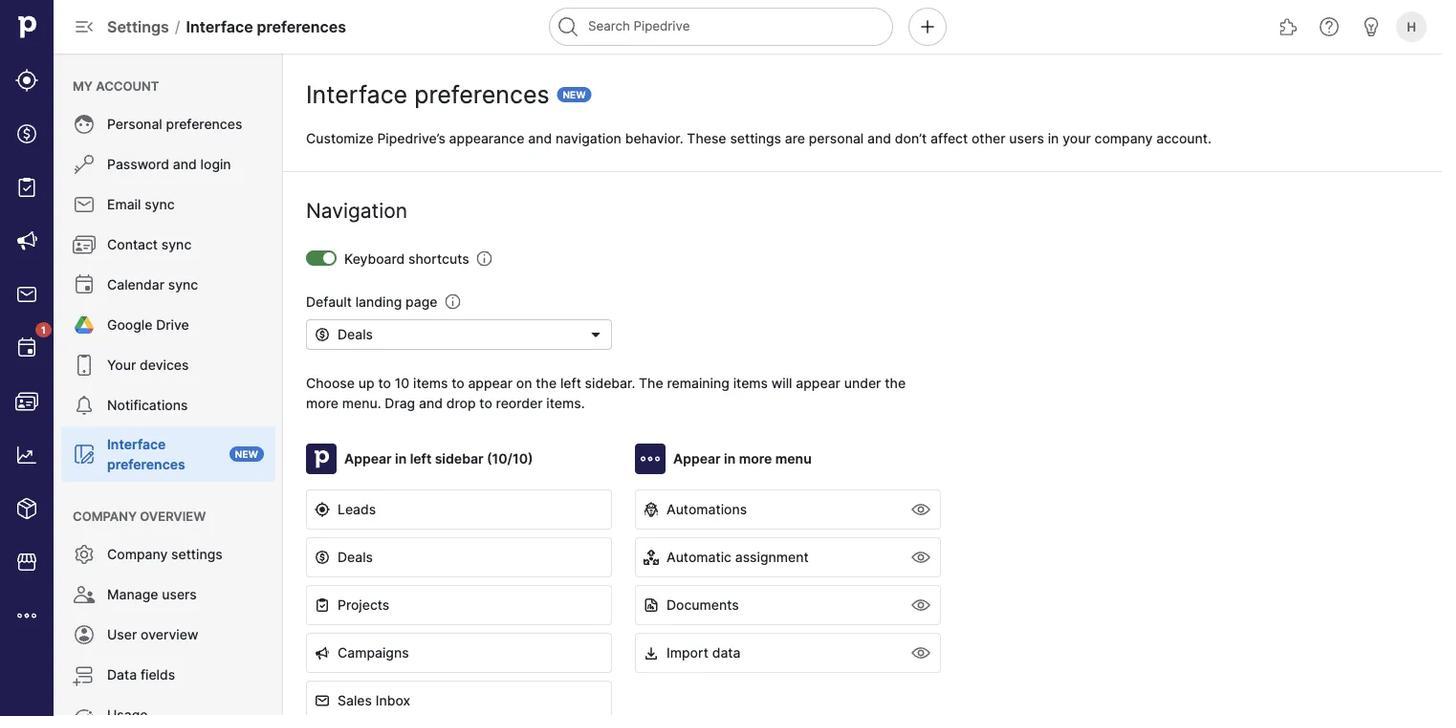 Task type: describe. For each thing, give the bounding box(es) containing it.
remaining
[[667, 375, 730, 391]]

appear in left sidebar (10/10)
[[344, 451, 533, 467]]

info image
[[445, 294, 460, 309]]

contacts image
[[15, 390, 38, 413]]

user
[[107, 627, 137, 643]]

the
[[639, 375, 663, 391]]

login
[[200, 156, 231, 173]]

drop
[[446, 395, 476, 411]]

color undefined image inside 1 link
[[15, 337, 38, 360]]

info image
[[477, 251, 492, 266]]

1
[[41, 324, 46, 336]]

password and login link
[[61, 145, 275, 184]]

appear in more menu
[[673, 451, 812, 467]]

1 items from the left
[[413, 375, 448, 391]]

page
[[406, 294, 437, 310]]

campaigns image
[[15, 230, 38, 252]]

automations button
[[635, 490, 941, 530]]

1 horizontal spatial to
[[452, 375, 464, 391]]

choose
[[306, 375, 355, 391]]

sales inbox button
[[306, 681, 612, 716]]

1 vertical spatial left
[[410, 451, 432, 467]]

automatic assignment
[[667, 549, 809, 566]]

appear for appear in more menu
[[673, 451, 721, 467]]

h button
[[1393, 8, 1431, 46]]

these
[[687, 130, 726, 146]]

sales inbox
[[338, 693, 410, 709]]

color undefined image for contact
[[73, 233, 96, 256]]

menu containing personal preferences
[[54, 54, 283, 716]]

2 appear from the left
[[796, 375, 841, 391]]

my account
[[73, 78, 159, 93]]

manage users link
[[61, 576, 275, 614]]

documents button
[[635, 585, 941, 626]]

color undefined image for user
[[73, 624, 96, 647]]

sync for email sync
[[145, 197, 175, 213]]

calendar sync
[[107, 277, 198, 293]]

1 menu
[[0, 0, 54, 716]]

Deals field
[[306, 319, 612, 350]]

calendar
[[107, 277, 165, 293]]

up
[[358, 375, 375, 391]]

1 horizontal spatial more
[[739, 451, 772, 467]]

color undefined image for your
[[73, 354, 96, 377]]

sync for contact sync
[[161, 237, 192, 253]]

sidebar
[[435, 451, 484, 467]]

in for appear in more menu
[[724, 451, 736, 467]]

data fields link
[[61, 656, 275, 694]]

1 horizontal spatial settings
[[730, 130, 781, 146]]

1 the from the left
[[536, 375, 557, 391]]

data fields
[[107, 667, 175, 683]]

home image
[[12, 12, 41, 41]]

manage users
[[107, 587, 197, 603]]

color primary image for leads
[[315, 502, 330, 517]]

settings inside menu
[[171, 547, 223, 563]]

products image
[[15, 497, 38, 520]]

appearance
[[449, 130, 524, 146]]

import
[[667, 645, 709, 661]]

items.
[[546, 395, 585, 411]]

settings / interface preferences
[[107, 17, 346, 36]]

personal preferences
[[107, 116, 242, 132]]

color undefined image for interface preferences
[[73, 443, 96, 466]]

color undefined image for email
[[73, 193, 96, 216]]

1 vertical spatial interface
[[306, 80, 408, 109]]

email sync
[[107, 197, 175, 213]]

google drive link
[[61, 306, 275, 344]]

color primary image for sales inbox
[[315, 693, 330, 709]]

sync for calendar sync
[[168, 277, 198, 293]]

deals button
[[306, 319, 612, 350]]

choose up to 10 items to appear on the left sidebar. the remaining items will appear under the more menu. drag and drop to reorder items.
[[306, 375, 906, 411]]

automatic assignment button
[[635, 538, 941, 578]]

import data button
[[635, 633, 941, 673]]

affect
[[931, 130, 968, 146]]

interface preferences inside menu item
[[107, 436, 185, 472]]

contact sync link
[[61, 226, 275, 264]]

personal
[[107, 116, 162, 132]]

overview for user overview
[[141, 627, 198, 643]]

h
[[1407, 19, 1416, 34]]

0 vertical spatial interface
[[186, 17, 253, 36]]

sidebar.
[[585, 375, 635, 391]]

quick help image
[[1318, 15, 1341, 38]]

leads
[[338, 502, 376, 518]]

color primary image for automatic assignment
[[644, 550, 659, 565]]

under
[[844, 375, 881, 391]]

7 color undefined image from the top
[[73, 704, 96, 716]]

left inside choose up to 10 items to appear on the left sidebar. the remaining items will appear under the more menu. drag and drop to reorder items.
[[560, 375, 581, 391]]

drive
[[156, 317, 189, 333]]

color primary image for documents
[[644, 598, 659, 613]]

google
[[107, 317, 152, 333]]

customize
[[306, 130, 374, 146]]

contact
[[107, 237, 158, 253]]

pipedrive's
[[377, 130, 446, 146]]

deals inside button
[[338, 549, 373, 566]]

campaigns
[[338, 645, 409, 661]]

more inside choose up to 10 items to appear on the left sidebar. the remaining items will appear under the more menu. drag and drop to reorder items.
[[306, 395, 338, 411]]

color secondary image for documents
[[910, 594, 933, 617]]

customize pipedrive's appearance and navigation behavior. these settings are personal and don't affect other users in your company account.
[[306, 130, 1212, 146]]

0 vertical spatial interface preferences
[[306, 80, 549, 109]]

0 vertical spatial users
[[1009, 130, 1044, 146]]

devices
[[140, 357, 189, 373]]

user overview
[[107, 627, 198, 643]]

navigation
[[556, 130, 622, 146]]

will
[[772, 375, 792, 391]]

color secondary image for import data
[[910, 642, 933, 665]]

email sync link
[[61, 186, 275, 224]]

personal preferences link
[[61, 105, 275, 143]]

company settings
[[107, 547, 223, 563]]

users inside menu
[[162, 587, 197, 603]]

manage
[[107, 587, 158, 603]]

inbox
[[376, 693, 410, 709]]

color primary image for campaigns
[[315, 646, 330, 661]]

color secondary image for automatic assignment
[[910, 546, 933, 569]]

deals inside popup button
[[338, 327, 373, 343]]

campaigns button
[[306, 633, 612, 673]]

menu
[[775, 451, 812, 467]]

color undefined image for data fields
[[73, 664, 96, 687]]

2 the from the left
[[885, 375, 906, 391]]

Search Pipedrive field
[[549, 8, 893, 46]]

contact sync
[[107, 237, 192, 253]]

landing
[[355, 294, 402, 310]]

color undefined image for calendar sync
[[73, 274, 96, 296]]

company overview
[[73, 509, 206, 524]]

(10/10)
[[487, 451, 533, 467]]

color primary image for deals
[[315, 550, 330, 565]]

sales inbox image
[[15, 283, 38, 306]]



Task type: locate. For each thing, give the bounding box(es) containing it.
sync up drive
[[168, 277, 198, 293]]

color primary image inside deals popup button
[[588, 327, 604, 342]]

projects image
[[15, 176, 38, 199]]

0 vertical spatial settings
[[730, 130, 781, 146]]

color secondary image for automations
[[910, 498, 933, 521]]

1 vertical spatial new
[[235, 449, 258, 460]]

your devices link
[[61, 346, 275, 384]]

automations
[[667, 502, 747, 518]]

0 horizontal spatial appear
[[344, 451, 392, 467]]

data
[[107, 667, 137, 683]]

color secondary image inside import data button
[[910, 642, 933, 665]]

the
[[536, 375, 557, 391], [885, 375, 906, 391]]

color undefined image down my
[[73, 113, 96, 136]]

interface preferences menu item
[[54, 427, 283, 482]]

and left drop
[[419, 395, 443, 411]]

calendar sync link
[[61, 266, 275, 304]]

0 vertical spatial more
[[306, 395, 338, 411]]

color undefined image inside interface preferences menu item
[[73, 443, 96, 466]]

6 color undefined image from the top
[[73, 664, 96, 687]]

2 color undefined image from the top
[[73, 274, 96, 296]]

color undefined image inside google drive link
[[73, 314, 96, 337]]

in
[[1048, 130, 1059, 146], [395, 451, 407, 467], [724, 451, 736, 467]]

shortcuts
[[408, 251, 469, 267]]

2 appear from the left
[[673, 451, 721, 467]]

0 vertical spatial color secondary image
[[910, 498, 933, 521]]

2 vertical spatial sync
[[168, 277, 198, 293]]

1 horizontal spatial interface
[[186, 17, 253, 36]]

insights image
[[15, 444, 38, 467]]

color primary image inside "campaigns" button
[[315, 646, 330, 661]]

1 horizontal spatial items
[[733, 375, 768, 391]]

quick add image
[[916, 15, 939, 38]]

leads button
[[306, 490, 612, 530]]

0 horizontal spatial more
[[306, 395, 338, 411]]

1 horizontal spatial new
[[563, 89, 586, 100]]

color secondary image inside "automatic assignment" button
[[910, 546, 933, 569]]

data
[[712, 645, 741, 661]]

assignment
[[735, 549, 809, 566]]

5 color undefined image from the top
[[73, 583, 96, 606]]

left left sidebar
[[410, 451, 432, 467]]

in left your
[[1048, 130, 1059, 146]]

and inside 'link'
[[173, 156, 197, 173]]

in down drag
[[395, 451, 407, 467]]

company settings link
[[61, 536, 275, 574]]

2 color secondary image from the top
[[910, 594, 933, 617]]

color primary image inside automations button
[[644, 502, 659, 517]]

to right drop
[[479, 395, 492, 411]]

0 horizontal spatial users
[[162, 587, 197, 603]]

color undefined image for google
[[73, 314, 96, 337]]

settings left are
[[730, 130, 781, 146]]

2 horizontal spatial to
[[479, 395, 492, 411]]

1 horizontal spatial interface preferences
[[306, 80, 549, 109]]

0 horizontal spatial items
[[413, 375, 448, 391]]

color undefined image left password
[[73, 153, 96, 176]]

color undefined image inside calendar sync link
[[73, 274, 96, 296]]

0 vertical spatial left
[[560, 375, 581, 391]]

the right 'on'
[[536, 375, 557, 391]]

items right 10
[[413, 375, 448, 391]]

0 vertical spatial sync
[[145, 197, 175, 213]]

settings up manage users link
[[171, 547, 223, 563]]

0 horizontal spatial the
[[536, 375, 557, 391]]

overview up data fields link
[[141, 627, 198, 643]]

2 vertical spatial interface
[[107, 436, 166, 452]]

color secondary image
[[910, 498, 933, 521], [910, 642, 933, 665]]

new down notifications link
[[235, 449, 258, 460]]

deals image
[[15, 122, 38, 145]]

more left menu
[[739, 451, 772, 467]]

color primary image
[[315, 327, 330, 342], [315, 550, 330, 565], [644, 550, 659, 565], [315, 598, 330, 613], [644, 598, 659, 613], [315, 646, 330, 661], [644, 646, 659, 661]]

users right the other
[[1009, 130, 1044, 146]]

1 deals from the top
[[338, 327, 373, 343]]

marketplace image
[[15, 551, 38, 574]]

1 vertical spatial color secondary image
[[910, 594, 933, 617]]

color undefined image right marketplace image
[[73, 543, 96, 566]]

and left login
[[173, 156, 197, 173]]

preferences
[[257, 17, 346, 36], [414, 80, 549, 109], [166, 116, 242, 132], [107, 456, 185, 472]]

1 vertical spatial overview
[[141, 627, 198, 643]]

color undefined image right contacts 'image'
[[73, 394, 96, 417]]

color undefined image for manage users
[[73, 583, 96, 606]]

and left navigation
[[528, 130, 552, 146]]

more image
[[15, 604, 38, 627]]

import data
[[667, 645, 741, 661]]

and left don't
[[868, 130, 891, 146]]

1 horizontal spatial the
[[885, 375, 906, 391]]

color undefined image up contacts 'image'
[[15, 337, 38, 360]]

0 horizontal spatial settings
[[171, 547, 223, 563]]

behavior.
[[625, 130, 683, 146]]

items left will
[[733, 375, 768, 391]]

deals
[[338, 327, 373, 343], [338, 549, 373, 566]]

1 vertical spatial interface preferences
[[107, 436, 185, 472]]

password
[[107, 156, 169, 173]]

sync right email
[[145, 197, 175, 213]]

color undefined image inside notifications link
[[73, 394, 96, 417]]

3 color undefined image from the top
[[73, 394, 96, 417]]

1 horizontal spatial in
[[724, 451, 736, 467]]

color undefined image inside the personal preferences link
[[73, 113, 96, 136]]

color undefined image down data fields link
[[73, 704, 96, 716]]

on
[[516, 375, 532, 391]]

interface
[[186, 17, 253, 36], [306, 80, 408, 109], [107, 436, 166, 452]]

preferences inside menu item
[[107, 456, 185, 472]]

color undefined image
[[73, 113, 96, 136], [73, 193, 96, 216], [73, 233, 96, 256], [73, 314, 96, 337], [15, 337, 38, 360], [73, 354, 96, 377], [73, 543, 96, 566], [73, 624, 96, 647]]

appear
[[344, 451, 392, 467], [673, 451, 721, 467]]

my
[[73, 78, 93, 93]]

1 horizontal spatial users
[[1009, 130, 1044, 146]]

1 appear from the left
[[468, 375, 513, 391]]

your
[[107, 357, 136, 373]]

color primary image inside projects button
[[315, 598, 330, 613]]

documents
[[667, 597, 739, 614]]

other
[[972, 130, 1006, 146]]

color primary image inside leads button
[[315, 502, 330, 517]]

color undefined image inside company settings link
[[73, 543, 96, 566]]

sales
[[338, 693, 372, 709]]

interface preferences up pipedrive's
[[306, 80, 549, 109]]

account
[[96, 78, 159, 93]]

color undefined image inside the your devices link
[[73, 354, 96, 377]]

settings
[[730, 130, 781, 146], [171, 547, 223, 563]]

leads image
[[15, 69, 38, 92]]

0 horizontal spatial appear
[[468, 375, 513, 391]]

company down 'company overview'
[[107, 547, 168, 563]]

sales assistant image
[[1360, 15, 1383, 38]]

sync
[[145, 197, 175, 213], [161, 237, 192, 253], [168, 277, 198, 293]]

deals down leads
[[338, 549, 373, 566]]

color undefined image left "calendar"
[[73, 274, 96, 296]]

deals down 'default landing page' in the top left of the page
[[338, 327, 373, 343]]

color undefined image inside data fields link
[[73, 664, 96, 687]]

in for appear in left sidebar (10/10)
[[395, 451, 407, 467]]

2 horizontal spatial interface
[[306, 80, 408, 109]]

interface up customize
[[306, 80, 408, 109]]

color undefined image inside contact sync link
[[73, 233, 96, 256]]

/
[[175, 17, 180, 36]]

color primary image inside deals popup button
[[315, 327, 330, 342]]

personal
[[809, 130, 864, 146]]

password and login
[[107, 156, 231, 173]]

appear left 'on'
[[468, 375, 513, 391]]

0 vertical spatial new
[[563, 89, 586, 100]]

menu.
[[342, 395, 381, 411]]

0 horizontal spatial interface preferences
[[107, 436, 185, 472]]

color undefined image for password and login
[[73, 153, 96, 176]]

in up automations
[[724, 451, 736, 467]]

interface down the notifications
[[107, 436, 166, 452]]

notifications
[[107, 397, 188, 414]]

1 vertical spatial color secondary image
[[910, 642, 933, 665]]

appear
[[468, 375, 513, 391], [796, 375, 841, 391]]

color undefined image right the 1
[[73, 314, 96, 337]]

0 horizontal spatial to
[[378, 375, 391, 391]]

color undefined image left "your"
[[73, 354, 96, 377]]

color primary image for projects
[[315, 598, 330, 613]]

color undefined image for personal
[[73, 113, 96, 136]]

keyboard
[[344, 251, 405, 267]]

to up drop
[[452, 375, 464, 391]]

1 vertical spatial company
[[107, 547, 168, 563]]

new
[[563, 89, 586, 100], [235, 449, 258, 460]]

2 items from the left
[[733, 375, 768, 391]]

company
[[1095, 130, 1153, 146]]

0 vertical spatial color secondary image
[[910, 546, 933, 569]]

color undefined image inside user overview link
[[73, 624, 96, 647]]

settings
[[107, 17, 169, 36]]

users
[[1009, 130, 1044, 146], [162, 587, 197, 603]]

overview up company settings link
[[140, 509, 206, 524]]

1 vertical spatial deals
[[338, 549, 373, 566]]

color undefined image inside password and login 'link'
[[73, 153, 96, 176]]

new up navigation
[[563, 89, 586, 100]]

items
[[413, 375, 448, 391], [733, 375, 768, 391]]

color undefined image inside email sync link
[[73, 193, 96, 216]]

sync down email sync link
[[161, 237, 192, 253]]

0 horizontal spatial new
[[235, 449, 258, 460]]

menu
[[54, 54, 283, 716]]

deals button
[[306, 538, 612, 578]]

default
[[306, 294, 352, 310]]

color undefined image left manage
[[73, 583, 96, 606]]

1 vertical spatial settings
[[171, 547, 223, 563]]

color undefined image inside manage users link
[[73, 583, 96, 606]]

color primary image inside import data button
[[644, 646, 659, 661]]

1 horizontal spatial left
[[560, 375, 581, 391]]

color undefined image left contact
[[73, 233, 96, 256]]

default landing page
[[306, 294, 437, 310]]

your devices
[[107, 357, 189, 373]]

color primary image left leads
[[315, 502, 330, 517]]

overview for company overview
[[140, 509, 206, 524]]

interface right /
[[186, 17, 253, 36]]

color primary image for automations
[[644, 502, 659, 517]]

2 color secondary image from the top
[[910, 642, 933, 665]]

google drive
[[107, 317, 189, 333]]

1 color secondary image from the top
[[910, 498, 933, 521]]

1 appear from the left
[[344, 451, 392, 467]]

1 horizontal spatial appear
[[796, 375, 841, 391]]

1 vertical spatial users
[[162, 587, 197, 603]]

your
[[1063, 130, 1091, 146]]

color primary image inside deals button
[[315, 550, 330, 565]]

interface inside interface preferences
[[107, 436, 166, 452]]

1 color secondary image from the top
[[910, 546, 933, 569]]

company for company settings
[[107, 547, 168, 563]]

1 link
[[6, 322, 52, 369]]

1 vertical spatial sync
[[161, 237, 192, 253]]

1 color undefined image from the top
[[73, 153, 96, 176]]

more
[[306, 395, 338, 411], [739, 451, 772, 467]]

1 vertical spatial more
[[739, 451, 772, 467]]

projects button
[[306, 585, 612, 626]]

color primary image
[[588, 327, 604, 342], [315, 502, 330, 517], [644, 502, 659, 517], [315, 693, 330, 709]]

left up items.
[[560, 375, 581, 391]]

color undefined image for notifications
[[73, 394, 96, 417]]

and inside choose up to 10 items to appear on the left sidebar. the remaining items will appear under the more menu. drag and drop to reorder items.
[[419, 395, 443, 411]]

0 horizontal spatial in
[[395, 451, 407, 467]]

color undefined image left user
[[73, 624, 96, 647]]

company for company overview
[[73, 509, 137, 524]]

color undefined image
[[73, 153, 96, 176], [73, 274, 96, 296], [73, 394, 96, 417], [73, 443, 96, 466], [73, 583, 96, 606], [73, 664, 96, 687], [73, 704, 96, 716]]

2 horizontal spatial in
[[1048, 130, 1059, 146]]

color undefined image right insights image
[[73, 443, 96, 466]]

0 vertical spatial deals
[[338, 327, 373, 343]]

0 horizontal spatial left
[[410, 451, 432, 467]]

drag
[[385, 395, 415, 411]]

color undefined image left data
[[73, 664, 96, 687]]

left
[[560, 375, 581, 391], [410, 451, 432, 467]]

more down 'choose' at bottom left
[[306, 395, 338, 411]]

color primary image for import data
[[644, 646, 659, 661]]

interface preferences down the notifications
[[107, 436, 185, 472]]

keyboard shortcuts
[[344, 251, 469, 267]]

2 deals from the top
[[338, 549, 373, 566]]

color undefined image left email
[[73, 193, 96, 216]]

automatic
[[667, 549, 732, 566]]

company up company settings
[[73, 509, 137, 524]]

overview
[[140, 509, 206, 524], [141, 627, 198, 643]]

appear for appear in left sidebar (10/10)
[[344, 451, 392, 467]]

appear right will
[[796, 375, 841, 391]]

color secondary image
[[910, 546, 933, 569], [910, 594, 933, 617]]

0 vertical spatial overview
[[140, 509, 206, 524]]

notifications link
[[61, 386, 275, 425]]

color primary image left automations
[[644, 502, 659, 517]]

new inside interface preferences menu item
[[235, 449, 258, 460]]

interface preferences
[[306, 80, 549, 109], [107, 436, 185, 472]]

user overview link
[[61, 616, 275, 654]]

color undefined image for company
[[73, 543, 96, 566]]

are
[[785, 130, 805, 146]]

account.
[[1157, 130, 1212, 146]]

appear up leads
[[344, 451, 392, 467]]

fields
[[141, 667, 175, 683]]

users down company settings link
[[162, 587, 197, 603]]

0 vertical spatial company
[[73, 509, 137, 524]]

color primary image left sales
[[315, 693, 330, 709]]

color primary image inside sales inbox button
[[315, 693, 330, 709]]

appear up automations
[[673, 451, 721, 467]]

color secondary image inside documents button
[[910, 594, 933, 617]]

to left 10
[[378, 375, 391, 391]]

navigation
[[306, 198, 407, 222]]

menu toggle image
[[73, 15, 96, 38]]

the right under
[[885, 375, 906, 391]]

reorder
[[496, 395, 543, 411]]

1 horizontal spatial appear
[[673, 451, 721, 467]]

0 horizontal spatial interface
[[107, 436, 166, 452]]

4 color undefined image from the top
[[73, 443, 96, 466]]

color primary image up the sidebar.
[[588, 327, 604, 342]]



Task type: vqa. For each thing, say whether or not it's contained in the screenshot.
1st appear
yes



